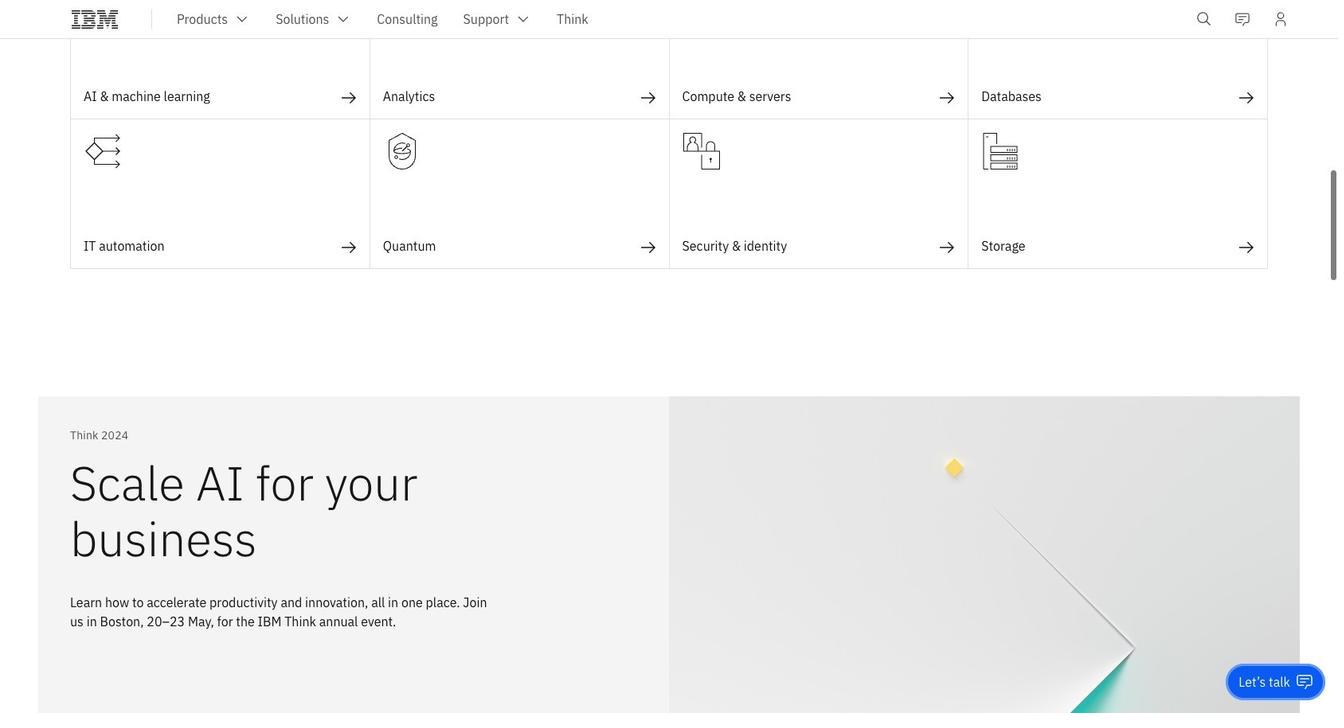 Task type: vqa. For each thing, say whether or not it's contained in the screenshot.
Let's talk element
yes



Task type: describe. For each thing, give the bounding box(es) containing it.
let's talk element
[[1239, 674, 1290, 691]]



